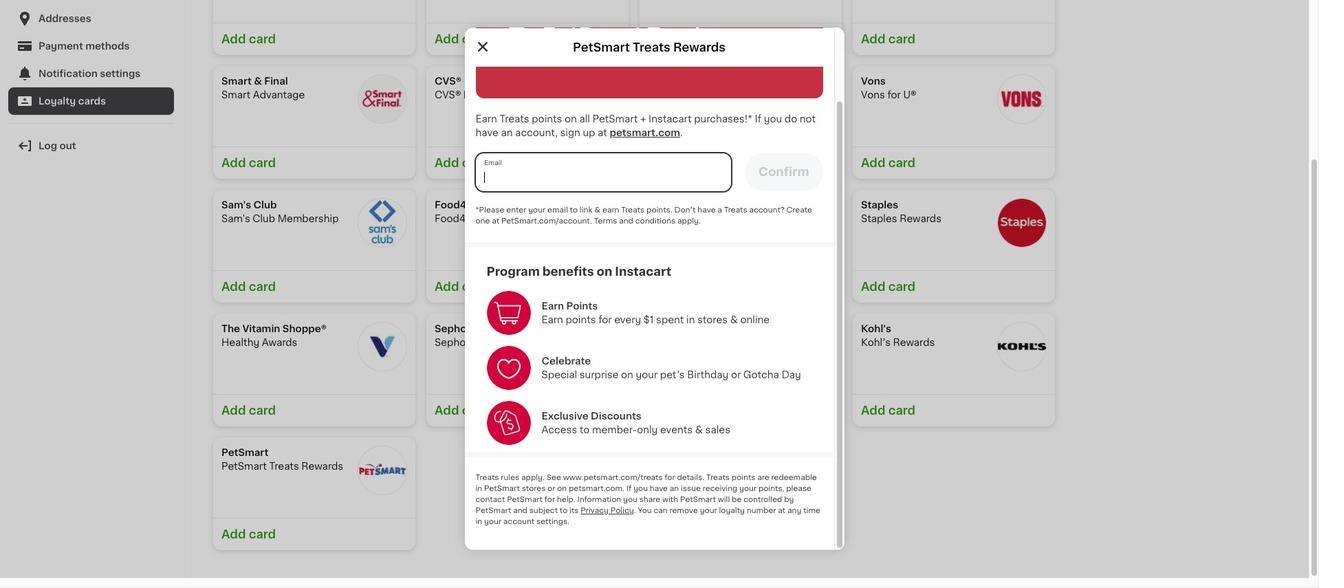 Task type: describe. For each thing, give the bounding box(es) containing it.
if inside "treats rules apply. see www.petsmart.com/treats for details. treats points are redeemable in petsmart stores or on petsmart.com. if you have an issue receiving your points, please contact petsmart for help. information you share with petsmart will be controlled by petsmart and subject to its"
[[626, 485, 632, 493]]

add for cvs® cvs® extracare®
[[435, 158, 459, 169]]

celebrate image
[[487, 346, 531, 390]]

account
[[503, 518, 535, 526]]

online
[[740, 315, 770, 325]]

card for petsmart petsmart treats rewards
[[249, 529, 276, 540]]

card for sephora sephora beauty insider
[[462, 405, 489, 416]]

apply. inside *please enter your email to link & earn treats points. don't have a treats account? create one at petsmart.com/account. terms and conditions apply.
[[678, 218, 701, 225]]

up
[[583, 128, 595, 138]]

methods
[[85, 41, 130, 51]]

earn treats points on all petsmart + instacart purchases!* if you do not have an account, sign up at
[[476, 115, 818, 138]]

u® for albertsons albertsons for u®
[[719, 90, 732, 100]]

loyalty cards
[[39, 96, 106, 106]]

add card for kohl's kohl's rewards
[[861, 405, 916, 416]]

1 vertical spatial you
[[634, 485, 648, 493]]

subject
[[529, 507, 558, 515]]

2 food4less from the top
[[435, 214, 488, 224]]

earn for earn points earn points for every $1 spent in stores & online
[[542, 302, 564, 311]]

card for staples staples rewards
[[888, 281, 916, 292]]

*please
[[476, 207, 504, 214]]

extracare®
[[464, 90, 517, 100]]

one
[[476, 218, 490, 225]]

the vitamin shoppe® image
[[358, 322, 407, 371]]

add card button for smart & final smart advantage
[[213, 147, 415, 179]]

your inside "treats rules apply. see www.petsmart.com/treats for details. treats points are redeemable in petsmart stores or on petsmart.com. if you have an issue receiving your points, please contact petsmart for help. information you share with petsmart will be controlled by petsmart and subject to its"
[[739, 485, 757, 493]]

your left loyalty
[[700, 507, 717, 515]]

add for petsmart petsmart treats rewards
[[221, 529, 246, 540]]

details.
[[677, 474, 705, 482]]

food4less image
[[571, 198, 620, 248]]

goods
[[731, 324, 764, 334]]

petsmart.com.
[[569, 485, 625, 493]]

the vitamin shoppe® healthy awards
[[221, 324, 327, 347]]

2 staples from the top
[[861, 214, 897, 224]]

1 cvs® from the top
[[435, 76, 462, 86]]

rewards inside staples staples rewards
[[900, 214, 942, 224]]

petsmart treats rewards up cvs® image
[[542, 24, 714, 66]]

privacy policy
[[581, 507, 634, 515]]

sign
[[560, 128, 580, 138]]

on inside earn treats points on all petsmart + instacart purchases!* if you do not have an account, sign up at
[[565, 115, 577, 124]]

settings.
[[537, 518, 569, 526]]

add card button for food4less food4less rewards
[[426, 270, 629, 303]]

petsmart image
[[358, 446, 407, 495]]

add card for the vitamin shoppe® healthy awards
[[221, 405, 276, 416]]

. inside ". you can remove your loyalty number at any time in your account settings."
[[634, 507, 636, 515]]

on inside "treats rules apply. see www.petsmart.com/treats for details. treats points are redeemable in petsmart stores or on petsmart.com. if you have an issue receiving your points, please contact petsmart for help. information you share with petsmart will be controlled by petsmart and subject to its"
[[557, 485, 567, 493]]

surprise
[[580, 370, 619, 380]]

sam's club sam's club membership
[[221, 200, 339, 224]]

in inside "treats rules apply. see www.petsmart.com/treats for details. treats points are redeemable in petsmart stores or on petsmart.com. if you have an issue receiving your points, please contact petsmart for help. information you share with petsmart will be controlled by petsmart and subject to its"
[[476, 485, 482, 493]]

2 cvs® from the top
[[435, 90, 461, 100]]

link
[[580, 207, 593, 214]]

sephora sephora beauty insider
[[435, 324, 547, 347]]

kohl's
[[861, 324, 891, 334]]

its
[[570, 507, 579, 515]]

add card button for vons vons for u®
[[853, 147, 1055, 179]]

have inside *please enter your email to link & earn treats points. don't have a treats account? create one at petsmart.com/account. terms and conditions apply.
[[698, 207, 716, 214]]

membership
[[278, 214, 339, 224]]

enter
[[506, 207, 526, 214]]

notification settings link
[[8, 60, 174, 87]]

2 sephora from the top
[[435, 338, 475, 347]]

add for smart & final smart advantage
[[221, 158, 246, 169]]

can
[[654, 507, 668, 515]]

add card for staples staples rewards
[[861, 281, 916, 292]]

see
[[547, 474, 561, 482]]

rewards inside kohl's kohl's rewards
[[893, 338, 935, 347]]

smart & final smart advantage
[[221, 76, 305, 100]]

apply. inside "treats rules apply. see www.petsmart.com/treats for details. treats points are redeemable in petsmart stores or on petsmart.com. if you have an issue receiving your points, please contact petsmart for help. information you share with petsmart will be controlled by petsmart and subject to its"
[[521, 474, 545, 482]]

kohl's kohl's rewards
[[861, 324, 935, 347]]

2 sam's from the top
[[221, 214, 250, 224]]

any
[[788, 507, 802, 515]]

you
[[638, 507, 652, 515]]

celebrate
[[542, 357, 591, 366]]

add card for sam's club sam's club membership
[[221, 281, 276, 292]]

notification settings
[[39, 69, 141, 78]]

dick's sporting goods
[[648, 324, 764, 334]]

please
[[786, 485, 812, 493]]

payment methods link
[[8, 32, 174, 60]]

2 vertical spatial earn
[[542, 315, 563, 325]]

gotcha
[[743, 370, 779, 380]]

awards
[[262, 338, 297, 347]]

1 vertical spatial instacart
[[615, 267, 671, 278]]

to inside *please enter your email to link & earn treats points. don't have a treats account? create one at petsmart.com/account. terms and conditions apply.
[[570, 207, 578, 214]]

petsmart petsmart treats rewards
[[221, 448, 343, 471]]

u® for vons vons for u®
[[903, 90, 916, 100]]

0 vertical spatial .
[[680, 128, 683, 138]]

special
[[542, 370, 577, 380]]

www.petsmart.com/treats
[[563, 474, 663, 482]]

kohl's image
[[997, 322, 1047, 371]]

add card button for cvs® cvs® extracare®
[[426, 147, 629, 179]]

loyalty
[[719, 507, 745, 515]]

smart & final image
[[358, 74, 407, 124]]

staples staples rewards
[[861, 200, 942, 224]]

the wine shop discount wine club
[[648, 200, 743, 224]]

albertsons image
[[784, 74, 834, 124]]

issue
[[681, 485, 701, 493]]

vons image
[[997, 74, 1047, 124]]

1 vertical spatial wine
[[694, 214, 718, 224]]

card for kohl's kohl's rewards
[[888, 405, 916, 416]]

add card button for sam's club sam's club membership
[[213, 270, 415, 303]]

access
[[542, 425, 577, 435]]

card for smart & final smart advantage
[[249, 158, 276, 169]]

dick's
[[648, 324, 683, 334]]

add for sam's club sam's club membership
[[221, 281, 246, 292]]

add card for cvs® cvs® extracare®
[[435, 158, 489, 169]]

are
[[758, 474, 770, 482]]

an inside earn treats points on all petsmart + instacart purchases!* if you do not have an account, sign up at
[[501, 128, 513, 138]]

addresses
[[39, 14, 91, 23]]

at inside earn treats points on all petsmart + instacart purchases!* if you do not have an account, sign up at
[[598, 128, 607, 138]]

petsmart.com
[[610, 128, 680, 138]]

payment
[[39, 41, 83, 51]]

stores inside 'earn points earn points for every $1 spent in stores & online'
[[697, 315, 728, 325]]

1 staples from the top
[[861, 200, 899, 210]]

& inside exclusive discounts access to member-only events & sales
[[695, 425, 703, 435]]

pet's
[[660, 370, 685, 380]]

time
[[803, 507, 821, 515]]

by
[[784, 496, 794, 504]]

a
[[718, 207, 722, 214]]

to inside exclusive discounts access to member-only events & sales
[[580, 425, 590, 435]]

create
[[787, 207, 812, 214]]

*please enter your email to link & earn treats points. don't have a treats account? create one at petsmart.com/account. terms and conditions apply.
[[476, 207, 812, 225]]

points inside "treats rules apply. see www.petsmart.com/treats for details. treats points are redeemable in petsmart stores or on petsmart.com. if you have an issue receiving your points, please contact petsmart for help. information you share with petsmart will be controlled by petsmart and subject to its"
[[732, 474, 756, 482]]

you inside earn treats points on all petsmart + instacart purchases!* if you do not have an account, sign up at
[[764, 115, 782, 124]]

redeemable
[[771, 474, 817, 482]]

spent
[[656, 315, 684, 325]]

cvs® image
[[571, 74, 620, 124]]

be
[[732, 496, 742, 504]]

dick's sporting goods image
[[784, 322, 834, 371]]

& inside 'earn points earn points for every $1 spent in stores & online'
[[730, 315, 738, 325]]

program benefits on instacart
[[487, 267, 671, 278]]

stores inside "treats rules apply. see www.petsmart.com/treats for details. treats points are redeemable in petsmart stores or on petsmart.com. if you have an issue receiving your points, please contact petsmart for help. information you share with petsmart will be controlled by petsmart and subject to its"
[[522, 485, 546, 493]]

for inside 'earn points earn points for every $1 spent in stores & online'
[[599, 315, 612, 325]]

every
[[614, 315, 641, 325]]

treats inside 'petsmart petsmart treats rewards'
[[269, 462, 299, 471]]

2 smart from the top
[[221, 90, 251, 100]]



Task type: vqa. For each thing, say whether or not it's contained in the screenshot.
ALDI Groceries • Produce • Organic
no



Task type: locate. For each thing, give the bounding box(es) containing it.
0 vertical spatial if
[[755, 115, 762, 124]]

add card for sephora sephora beauty insider
[[435, 405, 489, 416]]

earn inside earn treats points on all petsmart + instacart purchases!* if you do not have an account, sign up at
[[476, 115, 497, 124]]

add card for smart & final smart advantage
[[221, 158, 276, 169]]

earn points image
[[487, 291, 531, 335]]

2 vertical spatial in
[[476, 518, 482, 526]]

to down exclusive
[[580, 425, 590, 435]]

albertsons albertsons for u®
[[648, 76, 732, 100]]

1 vertical spatial .
[[634, 507, 636, 515]]

1 vertical spatial albertsons
[[648, 90, 700, 100]]

2 vertical spatial have
[[650, 485, 668, 493]]

points,
[[759, 485, 784, 493]]

on up sign
[[565, 115, 577, 124]]

0 vertical spatial stores
[[697, 315, 728, 325]]

if left 'do'
[[755, 115, 762, 124]]

2 vertical spatial to
[[560, 507, 568, 515]]

points up account,
[[532, 115, 562, 124]]

add card button for the vitamin shoppe® healthy awards
[[213, 394, 415, 426]]

1 horizontal spatial an
[[670, 485, 679, 493]]

0 vertical spatial wine
[[669, 200, 694, 210]]

sporting
[[686, 324, 729, 334]]

1 vertical spatial food4less
[[435, 214, 488, 224]]

rewards
[[673, 42, 726, 53], [542, 46, 634, 66], [491, 214, 533, 224], [900, 214, 942, 224], [893, 338, 935, 347], [302, 462, 343, 471]]

at left 'any' in the right bottom of the page
[[778, 507, 786, 515]]

in down "contact"
[[476, 518, 482, 526]]

1 food4less from the top
[[435, 200, 490, 210]]

discounts
[[591, 412, 642, 421]]

& right the link
[[595, 207, 601, 214]]

1 vertical spatial to
[[580, 425, 590, 435]]

petsmart treats rewards image
[[498, 26, 535, 64]]

1 vertical spatial sephora
[[435, 338, 475, 347]]

0 horizontal spatial apply.
[[521, 474, 545, 482]]

wine down shop
[[694, 214, 718, 224]]

loyalty cards link
[[8, 87, 174, 115]]

add for staples staples rewards
[[861, 281, 886, 292]]

smart left the advantage
[[221, 90, 251, 100]]

instacart up 'earn points earn points for every $1 spent in stores & online'
[[615, 267, 671, 278]]

earn
[[603, 207, 619, 214]]

0 vertical spatial you
[[764, 115, 782, 124]]

1 smart from the top
[[221, 76, 252, 86]]

log
[[39, 141, 57, 151]]

1 horizontal spatial if
[[755, 115, 762, 124]]

add card for vons vons for u®
[[861, 158, 916, 169]]

earn down extracare®
[[476, 115, 497, 124]]

vitamin
[[242, 324, 280, 334]]

earn points earn points for every $1 spent in stores & online
[[542, 302, 770, 325]]

wine up the discount
[[669, 200, 694, 210]]

& inside *please enter your email to link & earn treats points. don't have a treats account? create one at petsmart.com/account. terms and conditions apply.
[[595, 207, 601, 214]]

sephora left the 'beauty'
[[435, 338, 475, 347]]

club inside the wine shop discount wine club
[[721, 214, 743, 224]]

and down earn
[[619, 218, 633, 225]]

1 vertical spatial smart
[[221, 90, 251, 100]]

your inside 'celebrate special surprise on your pet's birthday or gotcha day'
[[636, 370, 658, 380]]

the inside the vitamin shoppe® healthy awards
[[221, 324, 240, 334]]

1 vertical spatial points
[[566, 315, 596, 325]]

privacy
[[581, 507, 609, 515]]

with
[[662, 496, 678, 504]]

card for cvs® cvs® extracare®
[[462, 158, 489, 169]]

add card button for sephora sephora beauty insider
[[426, 394, 629, 426]]

1 horizontal spatial apply.
[[678, 218, 701, 225]]

vons
[[861, 76, 886, 86], [861, 90, 885, 100]]

your up be
[[739, 485, 757, 493]]

0 vertical spatial an
[[501, 128, 513, 138]]

. you can remove your loyalty number at any time in your account settings.
[[476, 507, 821, 526]]

2 vons from the top
[[861, 90, 885, 100]]

1 horizontal spatial and
[[619, 218, 633, 225]]

instacart right +
[[649, 115, 692, 124]]

exclusive discounts image
[[487, 401, 531, 445]]

at inside ". you can remove your loyalty number at any time in your account settings."
[[778, 507, 786, 515]]

notification
[[39, 69, 98, 78]]

add card button for staples staples rewards
[[853, 270, 1055, 303]]

0 vertical spatial and
[[619, 218, 633, 225]]

2 vertical spatial at
[[778, 507, 786, 515]]

add for food4less food4less rewards
[[435, 281, 459, 292]]

&
[[254, 76, 262, 86], [595, 207, 601, 214], [730, 315, 738, 325], [695, 425, 703, 435]]

an left account,
[[501, 128, 513, 138]]

to left its
[[560, 507, 568, 515]]

0 vertical spatial points
[[532, 115, 562, 124]]

petsmart treats rewards up albertsons albertsons for u®
[[573, 42, 726, 53]]

information
[[577, 496, 621, 504]]

your left pet's on the right of the page
[[636, 370, 658, 380]]

food4less left enter
[[435, 214, 488, 224]]

have down extracare®
[[476, 128, 499, 138]]

0 vertical spatial cvs®
[[435, 76, 462, 86]]

log out link
[[8, 132, 174, 160]]

+
[[640, 115, 646, 124]]

2 u® from the left
[[903, 90, 916, 100]]

1 vertical spatial the
[[221, 324, 240, 334]]

points inside 'earn points earn points for every $1 spent in stores & online'
[[566, 315, 596, 325]]

& left "online" at the right bottom
[[730, 315, 738, 325]]

petsmart.com/account.
[[501, 218, 592, 225]]

not
[[800, 115, 816, 124]]

add for sephora sephora beauty insider
[[435, 405, 459, 416]]

0 horizontal spatial or
[[548, 485, 555, 493]]

policy
[[611, 507, 634, 515]]

sephora left earn points image
[[435, 324, 476, 334]]

2 vertical spatial you
[[623, 496, 638, 504]]

0 vertical spatial staples
[[861, 200, 899, 210]]

2 horizontal spatial to
[[580, 425, 590, 435]]

1 horizontal spatial the
[[648, 200, 667, 210]]

0 vertical spatial at
[[598, 128, 607, 138]]

at down *please
[[492, 218, 499, 225]]

0 horizontal spatial and
[[513, 507, 527, 515]]

and up account at left bottom
[[513, 507, 527, 515]]

0 vertical spatial vons
[[861, 76, 886, 86]]

your down "contact"
[[484, 518, 501, 526]]

1 horizontal spatial .
[[680, 128, 683, 138]]

exclusive
[[542, 412, 589, 421]]

kohl's
[[861, 338, 891, 347]]

0 vertical spatial the
[[648, 200, 667, 210]]

1 vertical spatial if
[[626, 485, 632, 493]]

1 vons from the top
[[861, 76, 886, 86]]

1 sam's from the top
[[221, 200, 251, 210]]

0 vertical spatial food4less
[[435, 200, 490, 210]]

1 horizontal spatial stores
[[697, 315, 728, 325]]

0 vertical spatial sam's
[[221, 200, 251, 210]]

1 horizontal spatial to
[[570, 207, 578, 214]]

0 horizontal spatial have
[[476, 128, 499, 138]]

sephora image
[[571, 322, 620, 371]]

an up with
[[670, 485, 679, 493]]

final
[[264, 76, 288, 86]]

0 horizontal spatial points
[[532, 115, 562, 124]]

on up help.
[[557, 485, 567, 493]]

cvs® left extracare®
[[435, 90, 461, 100]]

0 horizontal spatial wine
[[669, 200, 694, 210]]

smart
[[221, 76, 252, 86], [221, 90, 251, 100]]

1 vertical spatial have
[[698, 207, 716, 214]]

points.
[[647, 207, 672, 214]]

add for the vitamin shoppe® healthy awards
[[221, 405, 246, 416]]

an
[[501, 128, 513, 138], [670, 485, 679, 493]]

add for vons vons for u®
[[861, 158, 886, 169]]

sales
[[705, 425, 730, 435]]

share
[[639, 496, 660, 504]]

instacart
[[649, 115, 692, 124], [615, 267, 671, 278]]

your up petsmart.com/account.
[[528, 207, 546, 214]]

rewards inside 'petsmart petsmart treats rewards'
[[302, 462, 343, 471]]

advantage
[[253, 90, 305, 100]]

card for the vitamin shoppe® healthy awards
[[249, 405, 276, 416]]

at inside *please enter your email to link & earn treats points. don't have a treats account? create one at petsmart.com/account. terms and conditions apply.
[[492, 218, 499, 225]]

email
[[548, 207, 568, 214]]

conditions
[[635, 218, 676, 225]]

earn left the 'points'
[[542, 302, 564, 311]]

out
[[60, 141, 76, 151]]

have up "share"
[[650, 485, 668, 493]]

birthday
[[687, 370, 729, 380]]

the up conditions
[[648, 200, 667, 210]]

smart left 'final'
[[221, 76, 252, 86]]

petsmart.com .
[[610, 128, 683, 138]]

in right spent
[[686, 315, 695, 325]]

number
[[747, 507, 776, 515]]

0 horizontal spatial u®
[[719, 90, 732, 100]]

on inside 'celebrate special surprise on your pet's birthday or gotcha day'
[[621, 370, 633, 380]]

in inside 'earn points earn points for every $1 spent in stores & online'
[[686, 315, 695, 325]]

you up "share"
[[634, 485, 648, 493]]

purchases!*
[[694, 115, 752, 124]]

to left the link
[[570, 207, 578, 214]]

account?
[[749, 207, 785, 214]]

apply. down don't
[[678, 218, 701, 225]]

food4less food4less rewards
[[435, 200, 533, 224]]

points left are
[[732, 474, 756, 482]]

will
[[718, 496, 730, 504]]

albertsons
[[648, 76, 702, 86], [648, 90, 700, 100]]

petsmart.com link
[[610, 128, 680, 138]]

settings
[[100, 69, 141, 78]]

stores
[[697, 315, 728, 325], [522, 485, 546, 493]]

2 horizontal spatial have
[[698, 207, 716, 214]]

on
[[565, 115, 577, 124], [597, 267, 612, 278], [621, 370, 633, 380], [557, 485, 567, 493]]

petsmart
[[542, 24, 643, 44], [573, 42, 630, 53], [593, 115, 638, 124], [221, 448, 268, 457], [221, 462, 267, 471], [484, 485, 520, 493], [507, 496, 543, 504], [680, 496, 716, 504], [476, 507, 511, 515]]

0 vertical spatial to
[[570, 207, 578, 214]]

0 horizontal spatial stores
[[522, 485, 546, 493]]

sam's club image
[[358, 198, 407, 248]]

1 vertical spatial sam's
[[221, 214, 250, 224]]

at right up
[[598, 128, 607, 138]]

remove
[[670, 507, 698, 515]]

u®
[[719, 90, 732, 100], [903, 90, 916, 100]]

or down see
[[548, 485, 555, 493]]

0 horizontal spatial an
[[501, 128, 513, 138]]

on right benefits on the left of page
[[597, 267, 612, 278]]

healthy
[[221, 338, 259, 347]]

add card for food4less food4less rewards
[[435, 281, 489, 292]]

and
[[619, 218, 633, 225], [513, 507, 527, 515]]

1 horizontal spatial or
[[731, 370, 741, 380]]

only
[[637, 425, 658, 435]]

and inside "treats rules apply. see www.petsmart.com/treats for details. treats points are redeemable in petsmart stores or on petsmart.com. if you have an issue receiving your points, please contact petsmart for help. information you share with petsmart will be controlled by petsmart and subject to its"
[[513, 507, 527, 515]]

1 u® from the left
[[719, 90, 732, 100]]

0 vertical spatial instacart
[[649, 115, 692, 124]]

celebrate special surprise on your pet's birthday or gotcha day
[[542, 357, 801, 380]]

instacart inside earn treats points on all petsmart + instacart purchases!* if you do not have an account, sign up at
[[649, 115, 692, 124]]

loyalty
[[39, 96, 76, 106]]

0 vertical spatial have
[[476, 128, 499, 138]]

have inside "treats rules apply. see www.petsmart.com/treats for details. treats points are redeemable in petsmart stores or on petsmart.com. if you have an issue receiving your points, please contact petsmart for help. information you share with petsmart will be controlled by petsmart and subject to its"
[[650, 485, 668, 493]]

stores left goods
[[697, 315, 728, 325]]

food4less up one
[[435, 200, 490, 210]]

to inside "treats rules apply. see www.petsmart.com/treats for details. treats points are redeemable in petsmart stores or on petsmart.com. if you have an issue receiving your points, please contact petsmart for help. information you share with petsmart will be controlled by petsmart and subject to its"
[[560, 507, 568, 515]]

account,
[[515, 128, 558, 138]]

1 vertical spatial vons
[[861, 90, 885, 100]]

add for kohl's kohl's rewards
[[861, 405, 886, 416]]

staples
[[861, 200, 899, 210], [861, 214, 897, 224]]

1 vertical spatial an
[[670, 485, 679, 493]]

if inside earn treats points on all petsmart + instacart purchases!* if you do not have an account, sign up at
[[755, 115, 762, 124]]

treats inside earn treats points on all petsmart + instacart purchases!* if you do not have an account, sign up at
[[500, 115, 529, 124]]

card for food4less food4less rewards
[[462, 281, 489, 292]]

insider
[[515, 338, 547, 347]]

add
[[221, 34, 246, 45], [435, 34, 459, 45], [648, 34, 672, 45], [861, 34, 886, 45], [221, 158, 246, 169], [435, 158, 459, 169], [861, 158, 886, 169], [221, 281, 246, 292], [435, 281, 459, 292], [861, 281, 886, 292], [221, 405, 246, 416], [435, 405, 459, 416], [861, 405, 886, 416], [221, 529, 246, 540]]

the wine shop image
[[784, 198, 834, 248]]

help.
[[557, 496, 576, 504]]

points
[[532, 115, 562, 124], [566, 315, 596, 325], [732, 474, 756, 482]]

privacy policy link
[[581, 507, 634, 515]]

points
[[566, 302, 598, 311]]

petsmart inside earn treats points on all petsmart + instacart purchases!* if you do not have an account, sign up at
[[593, 115, 638, 124]]

add card
[[221, 34, 276, 45], [435, 34, 489, 45], [648, 34, 702, 45], [861, 34, 916, 45], [221, 158, 276, 169], [435, 158, 489, 169], [861, 158, 916, 169], [221, 281, 276, 292], [435, 281, 489, 292], [861, 281, 916, 292], [221, 405, 276, 416], [435, 405, 489, 416], [861, 405, 916, 416], [221, 529, 276, 540]]

cvs® right smart & final image
[[435, 76, 462, 86]]

2 horizontal spatial at
[[778, 507, 786, 515]]

events
[[660, 425, 693, 435]]

or inside "treats rules apply. see www.petsmart.com/treats for details. treats points are redeemable in petsmart stores or on petsmart.com. if you have an issue receiving your points, please contact petsmart for help. information you share with petsmart will be controlled by petsmart and subject to its"
[[548, 485, 555, 493]]

beauty
[[477, 338, 512, 347]]

or left gotcha
[[731, 370, 741, 380]]

terms
[[594, 218, 617, 225]]

1 vertical spatial or
[[548, 485, 555, 493]]

points down the 'points'
[[566, 315, 596, 325]]

have inside earn treats points on all petsmart + instacart purchases!* if you do not have an account, sign up at
[[476, 128, 499, 138]]

rules
[[501, 474, 520, 482]]

0 vertical spatial albertsons
[[648, 76, 702, 86]]

or inside 'celebrate special surprise on your pet's birthday or gotcha day'
[[731, 370, 741, 380]]

1 sephora from the top
[[435, 324, 476, 334]]

the inside the wine shop discount wine club
[[648, 200, 667, 210]]

card for sam's club sam's club membership
[[249, 281, 276, 292]]

staples image
[[997, 198, 1047, 248]]

earn up insider
[[542, 315, 563, 325]]

u® inside vons vons for u®
[[903, 90, 916, 100]]

cvs® cvs® extracare®
[[435, 76, 517, 100]]

add card for petsmart petsmart treats rewards
[[221, 529, 276, 540]]

you left 'do'
[[764, 115, 782, 124]]

u® inside albertsons albertsons for u®
[[719, 90, 732, 100]]

1 vertical spatial in
[[476, 485, 482, 493]]

& inside smart & final smart advantage
[[254, 76, 262, 86]]

the up healthy
[[221, 324, 240, 334]]

1 horizontal spatial u®
[[903, 90, 916, 100]]

2 albertsons from the top
[[648, 90, 700, 100]]

card for vons vons for u®
[[888, 158, 916, 169]]

0 horizontal spatial at
[[492, 218, 499, 225]]

apply. left see
[[521, 474, 545, 482]]

apply.
[[678, 218, 701, 225], [521, 474, 545, 482]]

1 vertical spatial stores
[[522, 485, 546, 493]]

& left sales
[[695, 425, 703, 435]]

Email text field
[[476, 154, 731, 192]]

1 vertical spatial and
[[513, 507, 527, 515]]

the for the wine shop discount wine club
[[648, 200, 667, 210]]

0 horizontal spatial the
[[221, 324, 240, 334]]

and inside *please enter your email to link & earn treats points. don't have a treats account? create one at petsmart.com/account. terms and conditions apply.
[[619, 218, 633, 225]]

0 vertical spatial earn
[[476, 115, 497, 124]]

or
[[731, 370, 741, 380], [548, 485, 555, 493]]

add card button for kohl's kohl's rewards
[[853, 394, 1055, 426]]

1 horizontal spatial have
[[650, 485, 668, 493]]

0 vertical spatial apply.
[[678, 218, 701, 225]]

to
[[570, 207, 578, 214], [580, 425, 590, 435], [560, 507, 568, 515]]

0 vertical spatial or
[[731, 370, 741, 380]]

you up policy
[[623, 496, 638, 504]]

in up "contact"
[[476, 485, 482, 493]]

program
[[487, 267, 540, 278]]

0 horizontal spatial if
[[626, 485, 632, 493]]

0 vertical spatial in
[[686, 315, 695, 325]]

2 horizontal spatial points
[[732, 474, 756, 482]]

1 vertical spatial cvs®
[[435, 90, 461, 100]]

1 vertical spatial apply.
[[521, 474, 545, 482]]

1 albertsons from the top
[[648, 76, 702, 86]]

0 vertical spatial sephora
[[435, 324, 476, 334]]

1 vertical spatial at
[[492, 218, 499, 225]]

2 vertical spatial points
[[732, 474, 756, 482]]

0 vertical spatial smart
[[221, 76, 252, 86]]

at
[[598, 128, 607, 138], [492, 218, 499, 225], [778, 507, 786, 515]]

0 horizontal spatial to
[[560, 507, 568, 515]]

shop
[[696, 200, 722, 210]]

1 vertical spatial earn
[[542, 302, 564, 311]]

have left a
[[698, 207, 716, 214]]

earn for earn treats points on all petsmart + instacart purchases!* if you do not have an account, sign up at
[[476, 115, 497, 124]]

points inside earn treats points on all petsmart + instacart purchases!* if you do not have an account, sign up at
[[532, 115, 562, 124]]

your inside *please enter your email to link & earn treats points. don't have a treats account? create one at petsmart.com/account. terms and conditions apply.
[[528, 207, 546, 214]]

1 vertical spatial staples
[[861, 214, 897, 224]]

in inside ". you can remove your loyalty number at any time in your account settings."
[[476, 518, 482, 526]]

the for the vitamin shoppe® healthy awards
[[221, 324, 240, 334]]

on right surprise
[[621, 370, 633, 380]]

an inside "treats rules apply. see www.petsmart.com/treats for details. treats points are redeemable in petsmart stores or on petsmart.com. if you have an issue receiving your points, please contact petsmart for help. information you share with petsmart will be controlled by petsmart and subject to its"
[[670, 485, 679, 493]]

0 horizontal spatial .
[[634, 507, 636, 515]]

add card button for petsmart petsmart treats rewards
[[213, 518, 415, 550]]

for inside albertsons albertsons for u®
[[703, 90, 716, 100]]

$1
[[644, 315, 654, 325]]

stores up subject
[[522, 485, 546, 493]]

& left 'final'
[[254, 76, 262, 86]]

1 horizontal spatial wine
[[694, 214, 718, 224]]

1 horizontal spatial at
[[598, 128, 607, 138]]

1 horizontal spatial points
[[566, 315, 596, 325]]

rewards inside the food4less food4less rewards
[[491, 214, 533, 224]]

if down www.petsmart.com/treats
[[626, 485, 632, 493]]

for inside vons vons for u®
[[888, 90, 901, 100]]



